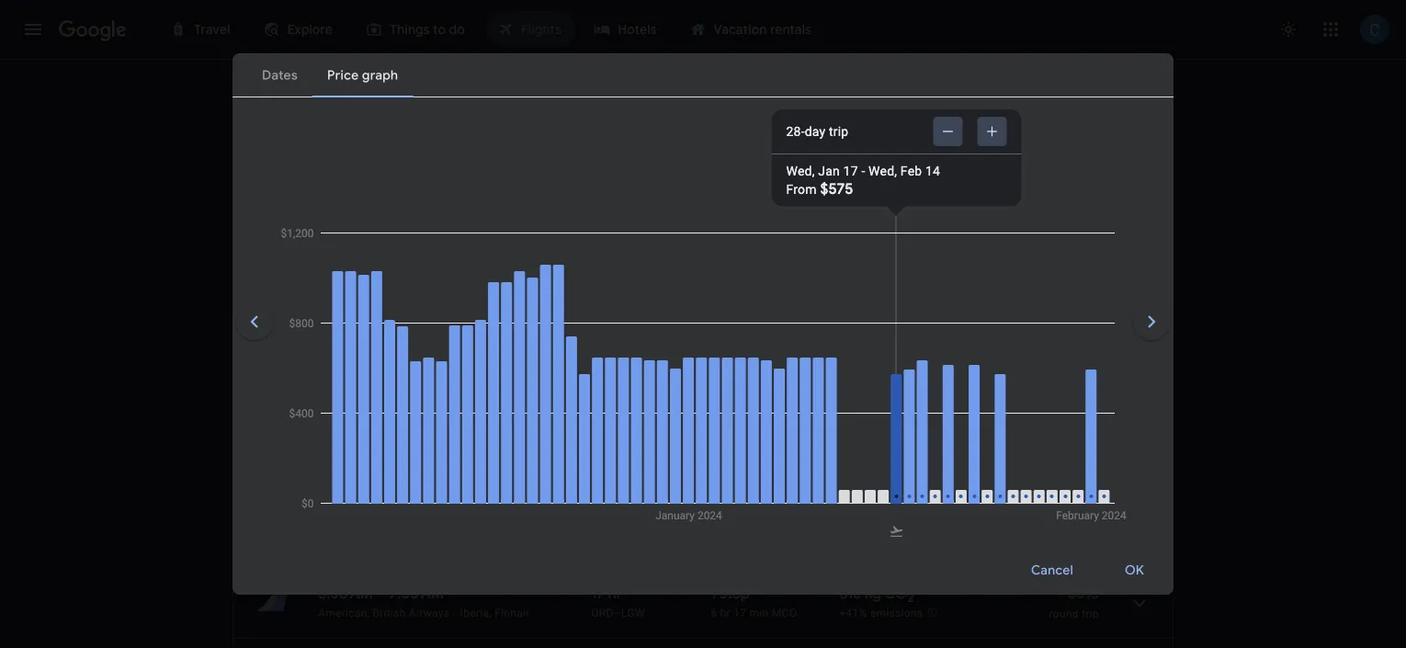 Task type: locate. For each thing, give the bounding box(es) containing it.
28-day trip up sun, jan 14 - sun, feb 11 getting prices
[[787, 124, 849, 139]]

1 horizontal spatial 17
[[734, 607, 747, 620]]

– down total duration 17 hr. element
[[614, 607, 622, 620]]

Return text field
[[1032, 27, 1116, 77]]

28-
[[747, 118, 766, 133], [787, 124, 805, 139]]

$859 round trip
[[1050, 452, 1100, 488]]

day
[[766, 118, 787, 133], [805, 124, 826, 139], [569, 337, 588, 350]]

hr left 28
[[721, 475, 731, 487]]

None search field
[[233, 0, 1186, 145]]

+ for 6:30 am
[[440, 383, 445, 395]]

0 horizontal spatial feb
[[855, 152, 876, 167]]

hr up the lgw in the bottom of the page
[[609, 584, 623, 603]]

airways for 6:30 am
[[409, 406, 450, 418]]

+41%
[[840, 474, 868, 487], [840, 607, 868, 620]]

2 up +24% emissions
[[911, 389, 918, 404]]

lhr inside 9 hr 49 min ord – lhr
[[622, 406, 643, 418]]

+41% emissions down 616 kg co 2
[[840, 607, 924, 620]]

2 down the airways, at the left
[[423, 342, 428, 353]]

ord down 9
[[592, 406, 614, 418]]

1 left carry-
[[363, 92, 369, 108]]

0 horizontal spatial -
[[819, 152, 823, 167]]

finnair for 7:30 am
[[495, 607, 530, 620]]

connecting airports button
[[1020, 85, 1186, 114]]

trip inside '$818 round trip'
[[1083, 608, 1100, 621]]

1 sun, from the left
[[747, 152, 772, 167]]

connecting airports
[[1031, 92, 1155, 108]]

min inside 11 hr 10 min mdw – lhr
[[643, 452, 667, 471]]

include
[[506, 249, 543, 262]]

airways
[[409, 406, 450, 418], [409, 607, 450, 620]]

1 up 6
[[711, 584, 717, 603]]

may
[[877, 249, 898, 262]]

2 stop from the top
[[720, 452, 750, 471]]

under
[[716, 92, 753, 108]]

in
[[547, 337, 557, 350]]

american, british airways down the leaves o'hare international airport at 8:30 am on tuesday, november 21 and arrives at london gatwick airport at 7:30 am on wednesday, november 22. element
[[318, 607, 450, 620]]

9
[[592, 383, 600, 402]]

1 stop flight. element up 28
[[711, 452, 750, 474]]

ok
[[1125, 562, 1145, 579]]

11 up mdw
[[592, 452, 603, 471]]

2 vertical spatial 17
[[734, 607, 747, 620]]

hr right 6
[[721, 607, 731, 620]]

feb inside the wed, jan 17 - wed, feb 14 from $575
[[901, 163, 923, 178]]

min inside 1 stop 2 hr 28 min dtw
[[750, 475, 769, 487]]

departing up ranked based on price and convenience
[[275, 221, 359, 245]]

1 vertical spatial 11
[[592, 452, 603, 471]]

1 airways from the top
[[409, 406, 450, 418]]

by
[[517, 475, 529, 487]]

0 vertical spatial flights
[[363, 221, 417, 245]]

day for $575
[[805, 124, 826, 139]]

–
[[378, 296, 388, 315], [614, 318, 622, 331], [372, 383, 382, 402], [614, 406, 622, 418], [374, 452, 383, 471], [619, 475, 626, 487], [377, 584, 386, 603], [614, 607, 622, 620]]

lhr up 49
[[622, 318, 643, 331]]

hr right 20
[[775, 92, 788, 108]]

american, down 8:30 am
[[318, 607, 370, 620]]

+ inside 1:40 pm – 6:50 am + 1
[[442, 452, 448, 463]]

11
[[880, 152, 894, 167], [592, 452, 603, 471]]

2 round from the top
[[1050, 406, 1080, 419]]

ord inside 9 hr 49 min ord – lhr
[[592, 406, 614, 418]]

times button
[[490, 85, 569, 114]]

1:40 pm
[[318, 452, 371, 471]]

all filters (5)
[[268, 92, 341, 108]]

0 vertical spatial american,
[[318, 406, 370, 418]]

3 iberia, from the top
[[460, 607, 492, 620]]

1 vertical spatial 1 stop flight. element
[[711, 452, 750, 474]]

2 iberia, from the top
[[460, 406, 492, 418]]

- right 'prices'
[[862, 163, 866, 178]]

+24%
[[840, 405, 868, 418]]

1 inside the 2:41 pm – 6:30 am + 1
[[445, 383, 449, 395]]

28- down under 20 hr
[[747, 118, 766, 133]]

+41% for kg co
[[840, 474, 868, 487]]

2 horizontal spatial 17
[[844, 163, 859, 178]]

jan inside sun, jan 14 - sun, feb 11 getting prices
[[776, 152, 797, 167]]

0 vertical spatial 17
[[844, 163, 859, 178]]

2 airways from the top
[[409, 607, 450, 620]]

3 1 stop flight. element from the top
[[711, 584, 750, 606]]

kg co 2 up +24% emissions
[[865, 383, 918, 404]]

round inside $849 round trip
[[1050, 406, 1080, 419]]

$818 round trip
[[1050, 584, 1100, 621]]

hr
[[775, 92, 788, 108], [603, 383, 617, 402], [606, 452, 620, 471], [721, 475, 731, 487], [609, 584, 623, 603], [721, 607, 731, 620]]

0 vertical spatial british
[[378, 318, 411, 331]]

2 vertical spatial british
[[373, 607, 406, 620]]

round down $818
[[1050, 608, 1080, 621]]

2 wed, from the left
[[869, 163, 898, 178]]

american, british airways down the 2:41 pm – 6:30 am + 1 on the bottom of the page
[[318, 406, 450, 418]]

2 right 616
[[908, 590, 914, 606]]

lhr inside 11 hr 10 min mdw – lhr
[[626, 475, 648, 487]]

3 stop from the top
[[720, 584, 750, 603]]

lhr down 10
[[626, 475, 648, 487]]

stop inside 1 stop 59 min phl
[[720, 383, 750, 402]]

finnair for 6:30 am
[[495, 406, 530, 418]]

– down 10
[[619, 475, 626, 487]]

1 american, from the top
[[318, 406, 370, 418]]

Departure time: 9:00 AM. text field
[[318, 296, 375, 315]]

phl
[[749, 406, 771, 418]]

0 vertical spatial stop
[[720, 383, 750, 402]]

round down $859
[[1050, 475, 1080, 488]]

1 right the 7:30 am at the left
[[449, 584, 453, 596]]

0 vertical spatial 11
[[880, 152, 894, 167]]

1 vertical spatial lhr
[[622, 406, 643, 418]]

+41% emissions
[[840, 474, 924, 487], [840, 607, 924, 620]]

iberia, for 6:30 am
[[460, 406, 492, 418]]

0 vertical spatial departing
[[275, 221, 359, 245]]

british down the 2:41 pm – 6:30 am + 1 on the bottom of the page
[[373, 406, 406, 418]]

on inside 1 carry-on bag popup button
[[410, 92, 426, 108]]

0 vertical spatial iberia,
[[460, 318, 492, 331]]

adult.
[[685, 249, 714, 262]]

Arrival time: 6:50 AM on  Wednesday, November 22. text field
[[387, 452, 451, 471]]

co inside avoids as much co 2
[[407, 337, 423, 350]]

0 horizontal spatial on
[[308, 249, 321, 262]]

0 vertical spatial ord
[[592, 318, 614, 331]]

jan for $575
[[819, 163, 840, 178]]

trip inside $859 round trip
[[1083, 475, 1100, 488]]

11 hr 10 min mdw – lhr
[[592, 452, 667, 487]]

british up 'much'
[[378, 318, 411, 331]]

flights up convenience
[[363, 221, 417, 245]]

1 stop flight. element up 59
[[711, 383, 750, 405]]

on for carry-
[[410, 92, 426, 108]]

1 horizontal spatial wed,
[[869, 163, 898, 178]]

stop up 28
[[720, 452, 750, 471]]

airways down arrival time: 6:30 am on  wednesday, november 22. text field
[[409, 406, 450, 418]]

616 kg co 2
[[840, 584, 914, 606]]

emissions button
[[911, 85, 1013, 114]]

mco
[[772, 607, 797, 620]]

hr inside 1 stop 2 hr 28 min dtw
[[721, 475, 731, 487]]

Departure time: 1:40 PM. text field
[[318, 452, 371, 471]]

0 vertical spatial 1 stop flight. element
[[711, 383, 750, 405]]

1 stop from the top
[[720, 383, 750, 402]]

-8% emissions
[[841, 319, 915, 332]]

1 vertical spatial departing
[[288, 535, 372, 559]]

co up +24% emissions
[[888, 383, 911, 402]]

convenience
[[375, 249, 439, 262]]

1 vertical spatial +41%
[[840, 607, 868, 620]]

2 left 28
[[711, 475, 718, 487]]

1 horizontal spatial sun,
[[826, 152, 851, 167]]

departing
[[275, 221, 359, 245], [288, 535, 372, 559]]

1 horizontal spatial feb
[[901, 163, 923, 178]]

0 vertical spatial iberia, finnair
[[460, 406, 530, 418]]

kg
[[870, 296, 886, 315], [869, 383, 885, 402], [865, 452, 881, 471], [865, 584, 882, 603]]

american,
[[318, 406, 370, 418], [318, 607, 370, 620]]

1 +41% from the top
[[840, 474, 868, 487]]

emissions
[[922, 92, 982, 108]]

stop up layover (1 of 1) is a 6 hr 17 min layover at orlando international airport in orlando. element
[[720, 584, 750, 603]]

1 horizontal spatial jan
[[819, 163, 840, 178]]

4 round from the top
[[1050, 608, 1080, 621]]

layover (1 of 1) is a 59 min layover at philadelphia international airport in philadelphia. element
[[711, 405, 831, 419]]

1 vertical spatial 17
[[592, 584, 605, 603]]

1 horizontal spatial 14
[[926, 163, 941, 178]]

trip down $859
[[1083, 475, 1100, 488]]

8%
[[844, 319, 859, 332]]

flights up the 7:30 am at the left
[[376, 535, 430, 559]]

jan for prices
[[776, 152, 797, 167]]

0 horizontal spatial jan
[[776, 152, 797, 167]]

- up +24%
[[841, 319, 844, 332]]

9:00 am
[[318, 296, 375, 315]]

iberia, finnair for 7:30 am
[[460, 607, 530, 620]]

delta down 1:40 pm
[[318, 475, 345, 487]]

1 american, british airways from the top
[[318, 406, 450, 418]]

0 vertical spatial lhr
[[622, 318, 643, 331]]

28-day trip for $575
[[787, 124, 849, 139]]

on left "bag"
[[410, 92, 426, 108]]

859 US dollars text field
[[1067, 452, 1100, 471]]

iberia,
[[460, 318, 492, 331], [460, 406, 492, 418], [460, 607, 492, 620]]

round up 849 us dollars text box
[[1050, 319, 1080, 332]]

total duration 11 hr 10 min. element
[[592, 452, 711, 474]]

28-day trip for prices
[[747, 118, 810, 133]]

1 horizontal spatial 11
[[880, 152, 894, 167]]

trip inside $849 round trip
[[1083, 406, 1100, 419]]

jan inside the wed, jan 17 - wed, feb 14 from $575
[[819, 163, 840, 178]]

1 up 59
[[711, 383, 717, 402]]

round inside $859 round trip
[[1050, 475, 1080, 488]]

1 wed, from the left
[[787, 163, 815, 178]]

delta down 10
[[603, 475, 630, 487]]

1 up atlantic
[[448, 452, 451, 463]]

avoids as much co 2
[[322, 337, 428, 353]]

trip down $818
[[1083, 608, 1100, 621]]

1 down 59
[[711, 452, 717, 471]]

1 ord from the top
[[592, 318, 614, 331]]

2 iberia, finnair from the top
[[460, 607, 530, 620]]

0 horizontal spatial sun,
[[747, 152, 772, 167]]

+41% down 616
[[840, 607, 868, 620]]

8:30 am
[[318, 584, 373, 603]]

1 vertical spatial british
[[373, 406, 406, 418]]

none search field containing all filters (5)
[[233, 0, 1186, 145]]

2 1 stop flight. element from the top
[[711, 452, 750, 474]]

14
[[801, 152, 816, 167], [926, 163, 941, 178]]

round down 849 us dollars text box
[[1050, 406, 1080, 419]]

american, british airways
[[318, 406, 450, 418], [318, 607, 450, 620]]

finnair
[[495, 318, 530, 331], [495, 406, 530, 418], [495, 607, 530, 620]]

wed, down stops popup button
[[869, 163, 898, 178]]

1 vertical spatial american,
[[318, 607, 370, 620]]

2 +41% from the top
[[840, 607, 868, 620]]

1
[[363, 92, 369, 108], [675, 249, 682, 262], [445, 383, 449, 395], [711, 383, 717, 402], [448, 452, 451, 463], [711, 452, 717, 471], [449, 584, 453, 596], [711, 584, 717, 603]]

feb down emissions
[[901, 163, 923, 178]]

day up sun, jan 14 - sun, feb 11 getting prices
[[805, 124, 826, 139]]

1 vertical spatial +41% emissions
[[840, 607, 924, 620]]

jan
[[776, 152, 797, 167], [819, 163, 840, 178]]

1 right the for
[[675, 249, 682, 262]]

scroll forward image
[[1130, 300, 1174, 344]]

2 inside 616 kg co 2
[[908, 590, 914, 606]]

co right 'much'
[[407, 337, 423, 350]]

 image
[[461, 475, 464, 487]]

connection
[[633, 475, 692, 487]]

on for based
[[308, 249, 321, 262]]

times
[[501, 92, 538, 108]]

hr inside the 17 hr ord – lgw
[[609, 584, 623, 603]]

min inside 1 stop 59 min phl
[[727, 406, 746, 418]]

1 vertical spatial iberia, finnair
[[460, 607, 530, 620]]

$849
[[1066, 383, 1100, 402]]

1 round from the top
[[1050, 319, 1080, 332]]

1 right 6:30 am
[[445, 383, 449, 395]]

49
[[621, 383, 638, 402]]

- inside the wed, jan 17 - wed, feb 14 from $575
[[862, 163, 866, 178]]

departing up 8:30 am
[[288, 535, 372, 559]]

1 stop flight. element
[[711, 383, 750, 405], [711, 452, 750, 474], [711, 584, 750, 606]]

1 horizontal spatial delta
[[603, 475, 630, 487]]

3 finnair from the top
[[495, 607, 530, 620]]

min inside 1 stop 6 hr 17 min mco
[[750, 607, 769, 620]]

14 inside sun, jan 14 - sun, feb 11 getting prices
[[801, 152, 816, 167]]

trip down 849 us dollars text box
[[1083, 406, 1100, 419]]

28- up sun, jan 14 - sun, feb 11 getting prices
[[787, 124, 805, 139]]

Departure text field
[[876, 27, 961, 77]]

stop inside 1 stop 2 hr 28 min dtw
[[720, 452, 750, 471]]

2 down +24% emissions
[[908, 458, 914, 473]]

17
[[844, 163, 859, 178], [592, 584, 605, 603], [734, 607, 747, 620]]

1 finnair from the top
[[495, 318, 530, 331]]

ok button
[[1103, 549, 1167, 593]]

1 vertical spatial on
[[308, 249, 321, 262]]

1 stop 6 hr 17 min mco
[[711, 584, 797, 620]]

3 round from the top
[[1050, 475, 1080, 488]]

round for $849
[[1050, 406, 1080, 419]]

28-day trip down 20
[[747, 118, 810, 133]]

1 horizontal spatial on
[[410, 92, 426, 108]]

stops
[[838, 92, 872, 108]]

1 horizontal spatial 28-
[[787, 124, 805, 139]]

day down 20
[[766, 118, 787, 133]]

3 ord from the top
[[592, 607, 614, 620]]

– down 49
[[614, 406, 622, 418]]

$2,000
[[622, 92, 666, 108]]

american
[[318, 318, 367, 331]]

2 vertical spatial iberia,
[[460, 607, 492, 620]]

818 US dollars text field
[[1069, 584, 1100, 603]]

departing for best
[[275, 221, 359, 245]]

0 vertical spatial airways
[[409, 406, 450, 418]]

Departure time: 8:30 AM. text field
[[318, 584, 373, 603]]

1 vertical spatial kg co 2
[[862, 452, 914, 473]]

0 horizontal spatial 28-
[[747, 118, 766, 133]]

min right 28
[[750, 475, 769, 487]]

leaves o'hare international airport at 8:30 am on tuesday, november 21 and arrives at london gatwick airport at 7:30 am on wednesday, november 22. element
[[318, 584, 453, 603]]

2,131
[[446, 337, 476, 350]]

hr right 9
[[603, 383, 617, 402]]

total duration 9 hr 49 min. element
[[592, 383, 711, 405]]

2 ord from the top
[[592, 406, 614, 418]]

min up connection
[[643, 452, 667, 471]]

american, for 2:41 pm
[[318, 406, 370, 418]]

1 +41% emissions from the top
[[840, 474, 924, 487]]

+ inside 8:30 am – 7:30 am + 1
[[444, 584, 449, 596]]

1 inside 1 stop 6 hr 17 min mco
[[711, 584, 717, 603]]

1 stop 2 hr 28 min dtw
[[711, 452, 797, 487]]

2 horizontal spatial -
[[862, 163, 866, 178]]

1 1 stop flight. element from the top
[[711, 383, 750, 405]]

2 vertical spatial finnair
[[495, 607, 530, 620]]

trip down under 20 hr popup button
[[790, 118, 810, 133]]

2 vertical spatial 1 stop flight. element
[[711, 584, 750, 606]]

0 vertical spatial american, british airways
[[318, 406, 450, 418]]

14 down emissions
[[926, 163, 941, 178]]

min inside 9 hr 49 min ord – lhr
[[641, 383, 666, 402]]

ord inside the 17 hr ord – lgw
[[592, 607, 614, 620]]

kg co 2 down +24% emissions
[[862, 452, 914, 473]]

11 down stops popup button
[[880, 152, 894, 167]]

american, down 2:41 pm
[[318, 406, 370, 418]]

0 horizontal spatial 11
[[592, 452, 603, 471]]

1 vertical spatial american, british airways
[[318, 607, 450, 620]]

$859
[[1067, 452, 1100, 471]]

avoids
[[322, 337, 357, 350]]

1 vertical spatial finnair
[[495, 406, 530, 418]]

2 horizontal spatial day
[[805, 124, 826, 139]]

0 horizontal spatial 17
[[592, 584, 605, 603]]

2 finnair from the top
[[495, 406, 530, 418]]

- inside sun, jan 14 - sun, feb 11 getting prices
[[819, 152, 823, 167]]

taxes
[[592, 249, 620, 262]]

ord
[[592, 318, 614, 331], [592, 406, 614, 418], [592, 607, 614, 620]]

on left 'price'
[[308, 249, 321, 262]]

from
[[787, 182, 817, 197]]

1 inside 1:40 pm – 6:50 am + 1
[[448, 452, 451, 463]]

0 vertical spatial +41% emissions
[[840, 474, 924, 487]]

stop inside 1 stop 6 hr 17 min mco
[[720, 584, 750, 603]]

stop up 59
[[720, 383, 750, 402]]

2 vertical spatial ord
[[592, 607, 614, 620]]

17 inside 1 stop 6 hr 17 min mco
[[734, 607, 747, 620]]

total duration 17 hr. element
[[592, 584, 711, 606]]

main content
[[233, 160, 1174, 648]]

0 vertical spatial finnair
[[495, 318, 530, 331]]

1 vertical spatial ord
[[592, 406, 614, 418]]

+ inside the 2:41 pm – 6:30 am + 1
[[440, 383, 445, 395]]

0 horizontal spatial 14
[[801, 152, 816, 167]]

1 iberia, finnair from the top
[[460, 406, 530, 418]]

0 vertical spatial +41%
[[840, 474, 868, 487]]

feb
[[855, 152, 876, 167], [901, 163, 923, 178]]

kg co 2 for +41%
[[862, 452, 914, 473]]

2 +41% emissions from the top
[[840, 607, 924, 620]]

0 vertical spatial on
[[410, 92, 426, 108]]

min left the mco
[[750, 607, 769, 620]]

round inside '$818 round trip'
[[1050, 608, 1080, 621]]

leaves o'hare international airport at 2:41 pm on tuesday, november 21 and arrives at heathrow airport at 6:30 am on wednesday, november 22. element
[[318, 383, 449, 402]]

sun, up $575
[[826, 152, 851, 167]]

jan up 'prices'
[[776, 152, 797, 167]]

1 vertical spatial iberia,
[[460, 406, 492, 418]]

0 vertical spatial kg co 2
[[865, 383, 918, 404]]

kg right 616
[[865, 584, 882, 603]]

2 american, british airways from the top
[[318, 607, 450, 620]]

american, british airways for 7:30 am
[[318, 607, 450, 620]]

2 sun, from the left
[[826, 152, 851, 167]]

feb inside sun, jan 14 - sun, feb 11 getting prices
[[855, 152, 876, 167]]

– inside 11 hr 10 min mdw – lhr
[[619, 475, 626, 487]]

+41% down +24%
[[840, 474, 868, 487]]

feb down stops popup button
[[855, 152, 876, 167]]

2 american, from the top
[[318, 607, 370, 620]]

min right 59
[[727, 406, 746, 418]]

– up klm,
[[374, 452, 383, 471]]

wed, up from
[[787, 163, 815, 178]]

2 vertical spatial lhr
[[626, 475, 648, 487]]

ord up 9
[[592, 318, 614, 331]]

1 horizontal spatial day
[[766, 118, 787, 133]]

co down +24% emissions
[[885, 452, 908, 471]]

– inside 9 hr 49 min ord – lhr
[[614, 406, 622, 418]]

min right 49
[[641, 383, 666, 402]]

1 vertical spatial stop
[[720, 452, 750, 471]]

2
[[423, 342, 428, 353], [911, 389, 918, 404], [908, 458, 914, 473], [711, 475, 718, 487], [908, 590, 914, 606]]

co right 616
[[885, 584, 908, 603]]

trip down 'stops'
[[829, 124, 849, 139]]

min for 9 hr 49 min
[[641, 383, 666, 402]]

2 vertical spatial stop
[[720, 584, 750, 603]]

stop for 9 hr 49 min
[[720, 383, 750, 402]]

0 horizontal spatial delta
[[318, 475, 345, 487]]

1 vertical spatial flights
[[376, 535, 430, 559]]

hr left 10
[[606, 452, 620, 471]]

min
[[641, 383, 666, 402], [727, 406, 746, 418], [643, 452, 667, 471], [750, 475, 769, 487], [750, 607, 769, 620]]

8:30 am – 7:30 am + 1
[[318, 584, 453, 603]]

0 horizontal spatial wed,
[[787, 163, 815, 178]]

flights
[[363, 221, 417, 245], [376, 535, 430, 559]]

main content containing best departing flights
[[233, 160, 1174, 648]]

1 vertical spatial airways
[[409, 607, 450, 620]]



Task type: vqa. For each thing, say whether or not it's contained in the screenshot.
Times 'popup button'
yes



Task type: describe. For each thing, give the bounding box(es) containing it.
$849 round trip
[[1050, 383, 1100, 419]]

under 20 hr button
[[705, 85, 819, 114]]

– right "9:00 am" "text box"
[[378, 296, 388, 315]]

1 inside 1 stop 2 hr 28 min dtw
[[711, 452, 717, 471]]

trees
[[479, 337, 505, 350]]

up
[[587, 92, 603, 108]]

hr inside popup button
[[775, 92, 788, 108]]

price
[[324, 249, 350, 262]]

hr inside 11 hr 10 min mdw – lhr
[[606, 452, 620, 471]]

airways for 7:30 am
[[409, 607, 450, 620]]

airports
[[1106, 92, 1155, 108]]

1 stop flight. element for 9 hr 49 min
[[711, 383, 750, 405]]

1 inside 1 stop 59 min phl
[[711, 383, 717, 402]]

day for prices
[[766, 118, 787, 133]]

min for 1 stop
[[727, 406, 746, 418]]

– up 49
[[614, 318, 622, 331]]

a
[[560, 337, 566, 350]]

prices
[[788, 170, 819, 183]]

departing for other
[[288, 535, 372, 559]]

+ for 7:30 am
[[444, 584, 449, 596]]

british for 6:30 am
[[373, 406, 406, 418]]

+ for 6:50 am
[[442, 452, 448, 463]]

kg up +24% emissions
[[869, 383, 885, 402]]

- for prices
[[819, 152, 823, 167]]

+41% for 616
[[840, 607, 868, 620]]

(5)
[[325, 92, 341, 108]]

trip left scroll forward 'icon'
[[1083, 319, 1100, 332]]

kg co 2 for +24%
[[865, 383, 918, 404]]

scroll backward image
[[233, 300, 277, 344]]

round trip
[[1050, 319, 1100, 332]]

11 inside sun, jan 14 - sun, feb 11 getting prices
[[880, 152, 894, 167]]

1:40 pm – 6:50 am + 1
[[318, 452, 451, 471]]

wed, jan 17 - wed, feb 14 from $575
[[787, 163, 941, 199]]

2 inside 1 stop 2 hr 28 min dtw
[[711, 475, 718, 487]]

bag
[[429, 92, 452, 108]]

up to $2,000 button
[[576, 85, 697, 114]]

airways,
[[414, 318, 457, 331]]

$818
[[1069, 584, 1100, 603]]

virgin
[[384, 475, 414, 487]]

round for $818
[[1050, 608, 1080, 621]]

best
[[233, 221, 271, 245]]

1 inside popup button
[[363, 92, 369, 108]]

connecting
[[1031, 92, 1103, 108]]

hr inside 1 stop 6 hr 17 min mco
[[721, 607, 731, 620]]

ranked
[[233, 249, 271, 262]]

28- for prices
[[747, 118, 766, 133]]

1 carry-on bag
[[363, 92, 452, 108]]

leaves o'hare international airport at 9:00 am on tuesday, november 21 and arrives at heathrow airport at 10:40 pm on tuesday, november 21. element
[[318, 296, 454, 315]]

– right 2:41 pm
[[372, 383, 382, 402]]

all
[[268, 92, 283, 108]]

1 inside 8:30 am – 7:30 am + 1
[[449, 584, 453, 596]]

9:00 am – 10:40 pm
[[318, 296, 454, 315]]

Arrival time: 7:30 AM on  Wednesday, November 22. text field
[[390, 584, 453, 603]]

flights for best departing flights
[[363, 221, 417, 245]]

Departure time: 2:41 PM. text field
[[318, 383, 369, 402]]

required
[[546, 249, 589, 262]]

up to $2,000
[[587, 92, 666, 108]]

much
[[375, 337, 404, 350]]

2 inside avoids as much co 2
[[423, 342, 428, 353]]

filters
[[286, 92, 322, 108]]

cancel
[[1032, 562, 1074, 579]]

prices include required taxes + fees for 1 adult.
[[471, 249, 714, 262]]

under 20 hr
[[716, 92, 788, 108]]

9 hr 49 min ord – lhr
[[592, 383, 666, 418]]

2,131 trees absorb in a day
[[446, 337, 588, 350]]

carry-
[[372, 92, 410, 108]]

kg down +24% emissions
[[865, 452, 881, 471]]

absorb
[[508, 337, 544, 350]]

ord – lhr
[[592, 318, 643, 331]]

14 inside the wed, jan 17 - wed, feb 14 from $575
[[926, 163, 941, 178]]

1 horizontal spatial -
[[841, 319, 844, 332]]

may apply.
[[874, 249, 932, 262]]

2 delta from the left
[[603, 475, 630, 487]]

stop for 17 hr
[[720, 584, 750, 603]]

iberia, finnair for 6:30 am
[[460, 406, 530, 418]]

flights for other departing flights
[[376, 535, 430, 559]]

american, for 8:30 am
[[318, 607, 370, 620]]

6:50 am
[[387, 452, 442, 471]]

– inside the 17 hr ord – lgw
[[614, 607, 622, 620]]

layover (1 of 1) is a 6 hr 17 min layover at orlando international airport in orlando. element
[[711, 606, 831, 621]]

prices
[[471, 249, 503, 262]]

dba
[[578, 475, 600, 487]]

1 delta from the left
[[318, 475, 345, 487]]

59
[[711, 406, 724, 418]]

kg co
[[866, 296, 912, 315]]

+24% emissions
[[840, 405, 924, 418]]

skywest
[[532, 475, 575, 487]]

layover (1 of 1) is a 2 hr 28 min layover at detroit metropolitan wayne county airport in detroit. element
[[711, 474, 831, 488]]

+41% emissions for 616
[[840, 607, 924, 620]]

other departing flights
[[233, 535, 430, 559]]

1 stop flight. element for 17 hr
[[711, 584, 750, 606]]

best departing flights
[[233, 221, 417, 245]]

as
[[360, 337, 372, 350]]

british for 7:30 am
[[373, 607, 406, 620]]

17 inside the wed, jan 17 - wed, feb 14 from $575
[[844, 163, 859, 178]]

kg inside 616 kg co 2
[[865, 584, 882, 603]]

klm, virgin atlantic
[[355, 475, 457, 487]]

emissions down kg co
[[862, 319, 915, 332]]

10
[[624, 452, 639, 471]]

$575
[[821, 180, 854, 199]]

kg up -8% emissions
[[870, 296, 886, 315]]

emissions down 616 kg co 2
[[871, 607, 924, 620]]

getting
[[747, 170, 785, 183]]

for
[[657, 249, 672, 262]]

feb for prices
[[855, 152, 876, 167]]

lhr for 49
[[622, 406, 643, 418]]

- for $575
[[862, 163, 866, 178]]

find the best price region
[[233, 160, 1174, 207]]

swap origin and destination. image
[[514, 41, 536, 63]]

616
[[840, 584, 862, 603]]

849 US dollars text field
[[1066, 383, 1100, 402]]

17 hr ord – lgw
[[592, 584, 645, 620]]

cancel button
[[1010, 549, 1096, 593]]

lgw
[[622, 607, 645, 620]]

20
[[756, 92, 772, 108]]

operated by skywest dba delta connection
[[467, 475, 692, 487]]

all filters (5) button
[[233, 85, 356, 114]]

1 carry-on bag button
[[352, 85, 483, 114]]

british airways, iberia, finnair
[[378, 318, 530, 331]]

american, british airways for 6:30 am
[[318, 406, 450, 418]]

other
[[233, 535, 284, 559]]

operated
[[467, 475, 514, 487]]

28- for $575
[[787, 124, 805, 139]]

co up -8% emissions
[[889, 296, 912, 315]]

11 inside 11 hr 10 min mdw – lhr
[[592, 452, 603, 471]]

ranked based on price and convenience
[[233, 249, 439, 262]]

mdw
[[592, 475, 619, 487]]

2:41 pm
[[318, 383, 369, 402]]

10:40 pm
[[391, 296, 454, 315]]

6
[[711, 607, 718, 620]]

sun, jan 14 - sun, feb 11 getting prices
[[747, 152, 894, 183]]

6:30 am
[[385, 383, 440, 402]]

Arrival time: 6:30 AM on  Wednesday, November 22. text field
[[385, 383, 449, 402]]

+41% emissions for kg co
[[840, 474, 924, 487]]

17 inside the 17 hr ord – lgw
[[592, 584, 605, 603]]

– left the 7:30 am at the left
[[377, 584, 386, 603]]

2:41 pm – 6:30 am + 1
[[318, 383, 449, 402]]

hr inside 9 hr 49 min ord – lhr
[[603, 383, 617, 402]]

dtw
[[772, 475, 797, 487]]

stops button
[[826, 85, 903, 114]]

emissions down +24% emissions
[[871, 474, 924, 487]]

1 iberia, from the top
[[460, 318, 492, 331]]

apply.
[[901, 249, 932, 262]]

iberia, for 7:30 am
[[460, 607, 492, 620]]

and
[[353, 249, 372, 262]]

0 horizontal spatial day
[[569, 337, 588, 350]]

min for 11 hr 10 min
[[643, 452, 667, 471]]

feb for $575
[[901, 163, 923, 178]]

round for $859
[[1050, 475, 1080, 488]]

emissions right +24%
[[871, 405, 924, 418]]

lhr for 10
[[626, 475, 648, 487]]

leaves chicago midway international airport at 1:40 pm on tuesday, november 21 and arrives at heathrow airport at 6:50 am on wednesday, november 22. element
[[318, 452, 451, 471]]

co inside 616 kg co 2
[[885, 584, 908, 603]]



